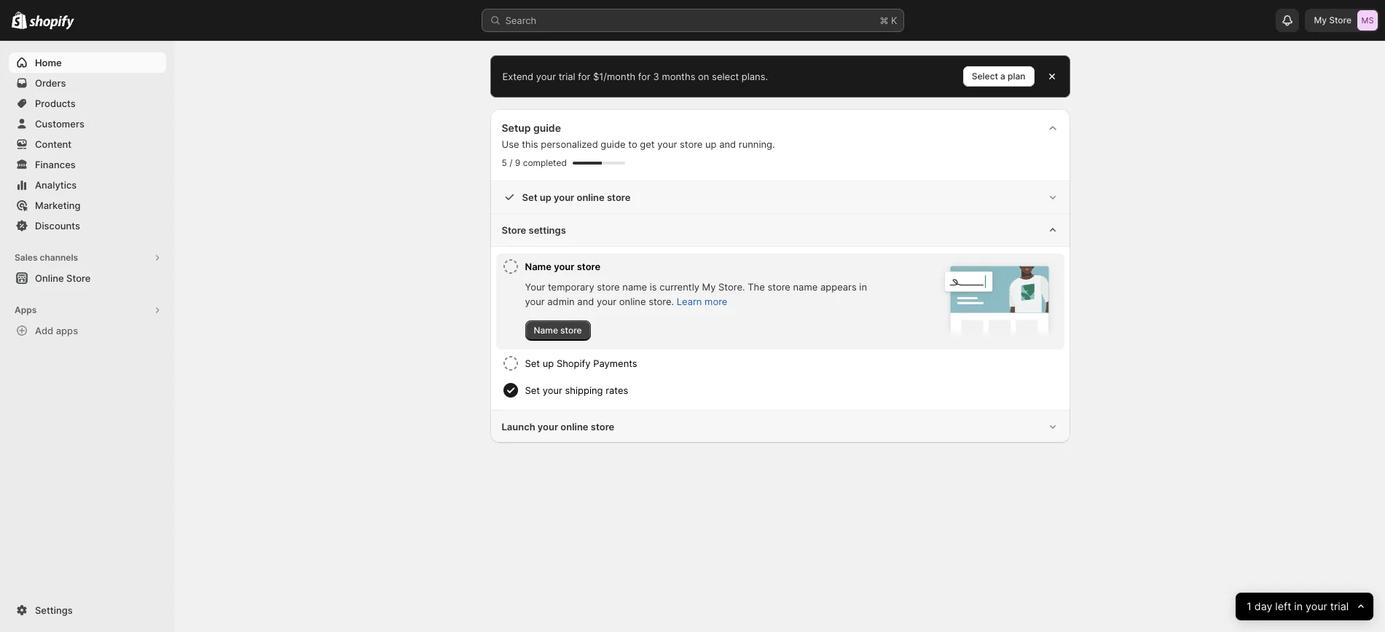 Task type: vqa. For each thing, say whether or not it's contained in the screenshot.
Mark Set your shipping rates as done icon
no



Task type: locate. For each thing, give the bounding box(es) containing it.
set up shopify payments button
[[525, 351, 1059, 377]]

set inside 'dropdown button'
[[525, 385, 540, 396]]

your inside the name your store dropdown button
[[554, 261, 575, 273]]

select
[[712, 71, 739, 82]]

name inside "element"
[[534, 325, 558, 336]]

store inside dropdown button
[[502, 224, 526, 236]]

set right the mark set up shopify payments as done image
[[525, 358, 540, 369]]

apps
[[15, 305, 37, 316]]

1 horizontal spatial and
[[719, 138, 736, 150]]

customers link
[[9, 114, 166, 134]]

online left store.
[[619, 296, 646, 308]]

learn
[[677, 296, 702, 308]]

2 horizontal spatial store
[[1329, 15, 1352, 26]]

finances link
[[9, 154, 166, 175]]

for
[[578, 71, 591, 82], [638, 71, 651, 82]]

finances
[[35, 159, 76, 171]]

0 vertical spatial trial
[[559, 71, 576, 82]]

add apps
[[35, 325, 78, 337]]

launch
[[502, 421, 535, 433]]

in right left
[[1294, 600, 1303, 613]]

0 vertical spatial in
[[859, 281, 867, 293]]

my inside your temporary store name is currently my store. the store name appears in your admin and your online store.
[[702, 281, 716, 293]]

shopify image
[[12, 12, 27, 29], [29, 15, 75, 30]]

9
[[515, 157, 521, 168]]

your right left
[[1306, 600, 1327, 613]]

store inside button
[[66, 273, 91, 284]]

name inside dropdown button
[[525, 261, 552, 273]]

learn more
[[677, 296, 728, 308]]

use this personalized guide to get your store up and running.
[[502, 138, 775, 150]]

for left $1/month
[[578, 71, 591, 82]]

store
[[680, 138, 703, 150], [607, 192, 631, 203], [577, 261, 601, 273], [597, 281, 620, 293], [768, 281, 791, 293], [561, 325, 582, 336], [591, 421, 615, 433]]

3
[[653, 71, 659, 82]]

up left running.
[[705, 138, 717, 150]]

0 vertical spatial my
[[1314, 15, 1327, 26]]

1 vertical spatial and
[[577, 296, 594, 308]]

0 vertical spatial name
[[525, 261, 552, 273]]

0 vertical spatial guide
[[533, 122, 561, 134]]

1 horizontal spatial guide
[[601, 138, 626, 150]]

name store link
[[525, 321, 591, 341]]

online store button
[[0, 268, 175, 289]]

1 day left in your trial button
[[1236, 593, 1374, 621]]

set for set your shipping rates
[[525, 385, 540, 396]]

shipping
[[565, 385, 603, 396]]

0 horizontal spatial my
[[702, 281, 716, 293]]

up for set up your online store
[[540, 192, 552, 203]]

mark set up shopify payments as done image
[[502, 355, 519, 372]]

my
[[1314, 15, 1327, 26], [702, 281, 716, 293]]

in inside dropdown button
[[1294, 600, 1303, 613]]

set for set up shopify payments
[[525, 358, 540, 369]]

online
[[577, 192, 605, 203], [619, 296, 646, 308], [561, 421, 589, 433]]

1 vertical spatial set
[[525, 358, 540, 369]]

1 horizontal spatial for
[[638, 71, 651, 82]]

store
[[1329, 15, 1352, 26], [502, 224, 526, 236], [66, 273, 91, 284]]

name your store button
[[525, 254, 872, 280]]

plans.
[[742, 71, 768, 82]]

set
[[522, 192, 538, 203], [525, 358, 540, 369], [525, 385, 540, 396]]

0 vertical spatial set
[[522, 192, 538, 203]]

store down rates on the left bottom of the page
[[591, 421, 615, 433]]

this
[[522, 138, 538, 150]]

name store
[[534, 325, 582, 336]]

for left 3
[[638, 71, 651, 82]]

more
[[705, 296, 728, 308]]

home
[[35, 57, 62, 69]]

orders
[[35, 77, 66, 89]]

1 vertical spatial up
[[540, 192, 552, 203]]

k
[[891, 15, 897, 26]]

content link
[[9, 134, 166, 154]]

and left running.
[[719, 138, 736, 150]]

online
[[35, 273, 64, 284]]

1 horizontal spatial store
[[502, 224, 526, 236]]

setup guide
[[502, 122, 561, 134]]

trial right left
[[1330, 600, 1349, 613]]

your right "get"
[[657, 138, 677, 150]]

1 name from the left
[[623, 281, 647, 293]]

your up settings
[[554, 192, 574, 203]]

store left settings
[[502, 224, 526, 236]]

your
[[525, 281, 545, 293]]

your right extend at the top of page
[[536, 71, 556, 82]]

2 for from the left
[[638, 71, 651, 82]]

name left is
[[623, 281, 647, 293]]

set up launch on the bottom of page
[[525, 385, 540, 396]]

1 horizontal spatial trial
[[1330, 600, 1349, 613]]

0 horizontal spatial name
[[623, 281, 647, 293]]

5
[[502, 157, 507, 168]]

2 vertical spatial store
[[66, 273, 91, 284]]

1 vertical spatial in
[[1294, 600, 1303, 613]]

1 vertical spatial my
[[702, 281, 716, 293]]

name
[[525, 261, 552, 273], [534, 325, 558, 336]]

trial
[[559, 71, 576, 82], [1330, 600, 1349, 613]]

is
[[650, 281, 657, 293]]

trial left $1/month
[[559, 71, 576, 82]]

0 vertical spatial and
[[719, 138, 736, 150]]

store right "get"
[[680, 138, 703, 150]]

name left appears
[[793, 281, 818, 293]]

2 vertical spatial online
[[561, 421, 589, 433]]

0 horizontal spatial for
[[578, 71, 591, 82]]

left
[[1275, 600, 1291, 613]]

your temporary store name is currently my store. the store name appears in your admin and your online store.
[[525, 281, 867, 308]]

1 vertical spatial trial
[[1330, 600, 1349, 613]]

your right launch on the bottom of page
[[538, 421, 558, 433]]

my left my store image
[[1314, 15, 1327, 26]]

analytics link
[[9, 175, 166, 195]]

guide left to
[[601, 138, 626, 150]]

admin
[[548, 296, 575, 308]]

setup
[[502, 122, 531, 134]]

my store image
[[1358, 10, 1378, 31]]

name up your
[[525, 261, 552, 273]]

sales channels
[[15, 252, 78, 263]]

in right appears
[[859, 281, 867, 293]]

guide
[[533, 122, 561, 134], [601, 138, 626, 150]]

0 horizontal spatial store
[[66, 273, 91, 284]]

sales channels button
[[9, 248, 166, 268]]

name your store element
[[525, 280, 872, 341]]

your inside set your shipping rates 'dropdown button'
[[543, 385, 563, 396]]

store down to
[[607, 192, 631, 203]]

1 horizontal spatial shopify image
[[29, 15, 75, 30]]

running.
[[739, 138, 775, 150]]

your up temporary
[[554, 261, 575, 273]]

1 horizontal spatial name
[[793, 281, 818, 293]]

online down set your shipping rates
[[561, 421, 589, 433]]

1 vertical spatial guide
[[601, 138, 626, 150]]

1 horizontal spatial in
[[1294, 600, 1303, 613]]

in inside your temporary store name is currently my store. the store name appears in your admin and your online store.
[[859, 281, 867, 293]]

guide up this
[[533, 122, 561, 134]]

name down admin
[[534, 325, 558, 336]]

and down temporary
[[577, 296, 594, 308]]

store down sales channels button
[[66, 273, 91, 284]]

learn more link
[[677, 296, 728, 308]]

up left shopify
[[543, 358, 554, 369]]

online down personalized on the left
[[577, 192, 605, 203]]

0 vertical spatial store
[[1329, 15, 1352, 26]]

your inside 1 day left in your trial dropdown button
[[1306, 600, 1327, 613]]

your down your
[[525, 296, 545, 308]]

1 vertical spatial name
[[534, 325, 558, 336]]

0 horizontal spatial and
[[577, 296, 594, 308]]

0 horizontal spatial guide
[[533, 122, 561, 134]]

my up learn more link
[[702, 281, 716, 293]]

up up settings
[[540, 192, 552, 203]]

your left shipping on the left of page
[[543, 385, 563, 396]]

your right admin
[[597, 296, 617, 308]]

1 vertical spatial online
[[619, 296, 646, 308]]

set up the store settings
[[522, 192, 538, 203]]

store right the
[[768, 281, 791, 293]]

your
[[536, 71, 556, 82], [657, 138, 677, 150], [554, 192, 574, 203], [554, 261, 575, 273], [525, 296, 545, 308], [597, 296, 617, 308], [543, 385, 563, 396], [538, 421, 558, 433], [1306, 600, 1327, 613]]

set your shipping rates button
[[525, 378, 1059, 404]]

store.
[[719, 281, 745, 293]]

5 / 9 completed
[[502, 157, 567, 168]]

1 vertical spatial store
[[502, 224, 526, 236]]

rates
[[606, 385, 628, 396]]

name
[[623, 281, 647, 293], [793, 281, 818, 293]]

1 horizontal spatial my
[[1314, 15, 1327, 26]]

2 vertical spatial set
[[525, 385, 540, 396]]

2 vertical spatial up
[[543, 358, 554, 369]]

add apps button
[[9, 321, 166, 341]]

up
[[705, 138, 717, 150], [540, 192, 552, 203], [543, 358, 554, 369]]

store left my store image
[[1329, 15, 1352, 26]]

add
[[35, 325, 53, 337]]

launch your online store
[[502, 421, 615, 433]]

0 horizontal spatial in
[[859, 281, 867, 293]]

content
[[35, 138, 72, 150]]



Task type: describe. For each thing, give the bounding box(es) containing it.
and inside your temporary store name is currently my store. the store name appears in your admin and your online store.
[[577, 296, 594, 308]]

settings
[[529, 224, 566, 236]]

settings link
[[9, 601, 166, 621]]

up for set up shopify payments
[[543, 358, 554, 369]]

set for set up your online store
[[522, 192, 538, 203]]

products
[[35, 98, 76, 109]]

set your shipping rates
[[525, 385, 628, 396]]

store up temporary
[[577, 261, 601, 273]]

set up shopify payments
[[525, 358, 637, 369]]

marketing
[[35, 200, 81, 211]]

name for name store
[[534, 325, 558, 336]]

appears
[[821, 281, 857, 293]]

marketing link
[[9, 195, 166, 216]]

0 vertical spatial up
[[705, 138, 717, 150]]

1
[[1247, 600, 1252, 613]]

select a plan link
[[963, 66, 1034, 87]]

to
[[628, 138, 637, 150]]

select
[[972, 71, 998, 82]]

apps
[[56, 325, 78, 337]]

settings
[[35, 605, 73, 617]]

my store
[[1314, 15, 1352, 26]]

apps button
[[9, 300, 166, 321]]

0 horizontal spatial shopify image
[[12, 12, 27, 29]]

your inside set up your online store dropdown button
[[554, 192, 574, 203]]

orders link
[[9, 73, 166, 93]]

store settings
[[502, 224, 566, 236]]

products link
[[9, 93, 166, 114]]

trial inside dropdown button
[[1330, 600, 1349, 613]]

analytics
[[35, 179, 77, 191]]

extend
[[502, 71, 534, 82]]

completed
[[523, 157, 567, 168]]

0 horizontal spatial trial
[[559, 71, 576, 82]]

extend your trial for $1/month for 3 months on select plans.
[[502, 71, 768, 82]]

name your store
[[525, 261, 601, 273]]

store for online store
[[66, 273, 91, 284]]

mark name your store as done image
[[502, 258, 519, 275]]

discounts
[[35, 220, 80, 232]]

online store
[[35, 273, 91, 284]]

⌘ k
[[880, 15, 897, 26]]

search
[[505, 15, 537, 26]]

store for my store
[[1329, 15, 1352, 26]]

0 vertical spatial online
[[577, 192, 605, 203]]

store settings button
[[490, 214, 1070, 247]]

name for name your store
[[525, 261, 552, 273]]

get
[[640, 138, 655, 150]]

1 for from the left
[[578, 71, 591, 82]]

online inside your temporary store name is currently my store. the store name appears in your admin and your online store.
[[619, 296, 646, 308]]

shopify
[[557, 358, 591, 369]]

home link
[[9, 52, 166, 73]]

store down admin
[[561, 325, 582, 336]]

plan
[[1008, 71, 1026, 82]]

on
[[698, 71, 709, 82]]

store.
[[649, 296, 674, 308]]

channels
[[40, 252, 78, 263]]

2 name from the left
[[793, 281, 818, 293]]

customers
[[35, 118, 84, 130]]

launch your online store button
[[490, 411, 1070, 443]]

$1/month
[[593, 71, 636, 82]]

sales
[[15, 252, 38, 263]]

currently
[[660, 281, 700, 293]]

day
[[1255, 600, 1272, 613]]

months
[[662, 71, 696, 82]]

payments
[[593, 358, 637, 369]]

use
[[502, 138, 519, 150]]

temporary
[[548, 281, 594, 293]]

discounts link
[[9, 216, 166, 236]]

select a plan
[[972, 71, 1026, 82]]

online store link
[[9, 268, 166, 289]]

personalized
[[541, 138, 598, 150]]

set up your online store
[[522, 192, 631, 203]]

your inside the launch your online store dropdown button
[[538, 421, 558, 433]]

a
[[1001, 71, 1006, 82]]

the
[[748, 281, 765, 293]]

store right temporary
[[597, 281, 620, 293]]

1 day left in your trial
[[1247, 600, 1349, 613]]

/
[[510, 157, 513, 168]]

⌘
[[880, 15, 889, 26]]



